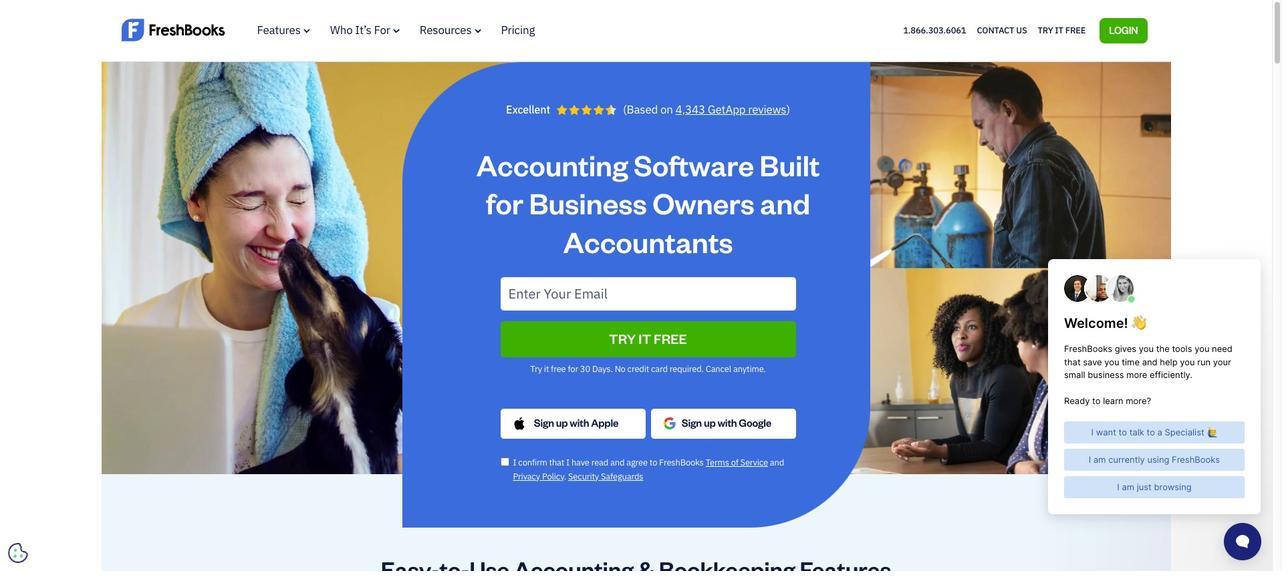 Task type: locate. For each thing, give the bounding box(es) containing it.
free for try it free
[[1066, 25, 1086, 36]]

2 up from the left
[[704, 417, 716, 430]]

resources link
[[420, 23, 481, 37]]

policy
[[542, 471, 564, 483]]

with for google
[[718, 417, 737, 430]]

free inside try it free button
[[654, 330, 688, 348]]

sign up with apple link
[[501, 409, 646, 439]]

1 horizontal spatial i
[[567, 457, 570, 469]]

for inside accounting software built for business owners and accountants
[[486, 184, 524, 222]]

0 horizontal spatial for
[[486, 184, 524, 222]]

it
[[639, 330, 652, 348]]

terms
[[706, 457, 730, 469]]

0 horizontal spatial it
[[544, 364, 549, 375]]

software
[[634, 146, 754, 183]]

required.
[[670, 364, 704, 375]]

0 vertical spatial free
[[1066, 25, 1086, 36]]

it left 'free'
[[544, 364, 549, 375]]

up up terms
[[704, 417, 716, 430]]

sign for sign up with google
[[682, 417, 702, 430]]

.
[[564, 471, 567, 483]]

1 vertical spatial for
[[568, 364, 579, 375]]

free
[[551, 364, 566, 375]]

i left confirm
[[513, 457, 517, 469]]

0 horizontal spatial try
[[531, 364, 542, 375]]

and inside accounting software built for business owners and accountants
[[761, 184, 811, 222]]

terms of service link
[[706, 457, 768, 469]]

1 horizontal spatial for
[[568, 364, 579, 375]]

1 horizontal spatial with
[[718, 417, 737, 430]]

2 i from the left
[[567, 457, 570, 469]]

1 up from the left
[[556, 417, 568, 430]]

0 horizontal spatial free
[[654, 330, 688, 348]]

with inside sign up with apple link
[[570, 417, 589, 430]]

and
[[761, 184, 811, 222], [611, 457, 625, 469], [770, 457, 785, 469]]

1.866.303.6061 link
[[904, 25, 967, 36]]

try left it
[[609, 330, 636, 348]]

owners
[[653, 184, 755, 222]]

accountants
[[563, 223, 733, 260]]

apple logo image
[[513, 417, 526, 431]]

1 with from the left
[[570, 417, 589, 430]]

read
[[592, 457, 609, 469]]

2 vertical spatial try
[[531, 364, 542, 375]]

try it free
[[1038, 25, 1086, 36]]

for
[[486, 184, 524, 222], [568, 364, 579, 375]]

try inside button
[[609, 330, 636, 348]]

it right us on the right
[[1056, 25, 1064, 36]]

0 horizontal spatial up
[[556, 417, 568, 430]]

4.5 stars image
[[557, 105, 617, 115]]

2 with from the left
[[718, 417, 737, 430]]

up
[[556, 417, 568, 430], [704, 417, 716, 430]]

it for free
[[544, 364, 549, 375]]

i confirm that i have read and agree to freshbooks terms of service and privacy policy . security safeguards
[[513, 457, 785, 483]]

credit
[[628, 364, 650, 375]]

and up safeguards
[[611, 457, 625, 469]]

with
[[570, 417, 589, 430], [718, 417, 737, 430]]

try for try it free
[[609, 330, 636, 348]]

it
[[1056, 25, 1064, 36], [544, 364, 549, 375]]

sign
[[534, 417, 554, 430], [682, 417, 702, 430]]

1 horizontal spatial free
[[1066, 25, 1086, 36]]

0 horizontal spatial sign
[[534, 417, 554, 430]]

0 vertical spatial try
[[1038, 25, 1054, 36]]

google logo image
[[663, 408, 677, 440]]

sign right the google logo
[[682, 417, 702, 430]]

for for business
[[486, 184, 524, 222]]

and for owners
[[761, 184, 811, 222]]

1 sign from the left
[[534, 417, 554, 430]]

apple
[[591, 417, 619, 430]]

1 i from the left
[[513, 457, 517, 469]]

up for sign up with google
[[704, 417, 716, 430]]

service
[[741, 457, 768, 469]]

0 horizontal spatial i
[[513, 457, 517, 469]]

1 horizontal spatial up
[[704, 417, 716, 430]]

sign right apple logo
[[534, 417, 554, 430]]

free right it
[[654, 330, 688, 348]]

free left login link
[[1066, 25, 1086, 36]]

with inside sign up with google link
[[718, 417, 737, 430]]

1.866.303.6061
[[904, 25, 967, 36]]

4,343
[[676, 102, 706, 117]]

try it free button
[[501, 321, 796, 358]]

1 horizontal spatial sign
[[682, 417, 702, 430]]

1 horizontal spatial try
[[609, 330, 636, 348]]

accounting software built for business owners and accountants
[[477, 146, 820, 260]]

anytime.
[[734, 364, 766, 375]]

0 vertical spatial it
[[1056, 25, 1064, 36]]

0 horizontal spatial with
[[570, 417, 589, 430]]

try
[[1038, 25, 1054, 36], [609, 330, 636, 348], [531, 364, 542, 375]]

us
[[1017, 25, 1028, 36]]

features
[[257, 23, 301, 37]]

security safeguards link
[[569, 471, 644, 483]]

to
[[650, 457, 658, 469]]

try left 'free'
[[531, 364, 542, 375]]

try it free for 30 days. no credit card required. cancel anytime.
[[531, 364, 766, 375]]

getapp
[[708, 102, 746, 117]]

with left the google
[[718, 417, 737, 430]]

up for sign up with apple
[[556, 417, 568, 430]]

30
[[580, 364, 591, 375]]

2 horizontal spatial try
[[1038, 25, 1054, 36]]

)
[[787, 102, 790, 117]]

1 vertical spatial it
[[544, 364, 549, 375]]

contact us link
[[977, 22, 1028, 39]]

try right us on the right
[[1038, 25, 1054, 36]]

and down built
[[761, 184, 811, 222]]

google
[[739, 417, 772, 430]]

i right that
[[567, 457, 570, 469]]

who it's for
[[330, 23, 390, 37]]

(based on 4,343 getapp reviews )
[[623, 102, 790, 117]]

free inside try it free link
[[1066, 25, 1086, 36]]

None checkbox
[[501, 458, 509, 467]]

for left 30
[[568, 364, 579, 375]]

free
[[1066, 25, 1086, 36], [654, 330, 688, 348]]

on
[[661, 102, 673, 117]]

confirm
[[519, 457, 548, 469]]

1 vertical spatial try
[[609, 330, 636, 348]]

1 horizontal spatial it
[[1056, 25, 1064, 36]]

for for 30
[[568, 364, 579, 375]]

that
[[549, 457, 565, 469]]

with left apple
[[570, 417, 589, 430]]

sign up with google
[[682, 417, 772, 430]]

2 sign from the left
[[682, 417, 702, 430]]

days.
[[593, 364, 613, 375]]

for down accounting
[[486, 184, 524, 222]]

i
[[513, 457, 517, 469], [567, 457, 570, 469]]

0 vertical spatial for
[[486, 184, 524, 222]]

privacy
[[513, 471, 540, 483]]

cookie consent banner dialog
[[10, 407, 211, 562]]

1 vertical spatial free
[[654, 330, 688, 348]]

up up that
[[556, 417, 568, 430]]



Task type: describe. For each thing, give the bounding box(es) containing it.
safeguards
[[601, 471, 644, 483]]

resources
[[420, 23, 472, 37]]

it for free
[[1056, 25, 1064, 36]]

and right service
[[770, 457, 785, 469]]

cancel
[[706, 364, 732, 375]]

login
[[1110, 24, 1139, 36]]

built
[[760, 146, 820, 183]]

security
[[569, 471, 599, 483]]

contact
[[977, 25, 1015, 36]]

with for apple
[[570, 417, 589, 430]]

it's
[[355, 23, 372, 37]]

for
[[374, 23, 390, 37]]

contact us
[[977, 25, 1028, 36]]

privacy policy link
[[513, 471, 564, 483]]

and for read
[[611, 457, 625, 469]]

freshbooks
[[660, 457, 704, 469]]

try it free link
[[1038, 22, 1086, 39]]

try for try it free
[[1038, 25, 1054, 36]]

features link
[[257, 23, 310, 37]]

sign for sign up with apple
[[534, 417, 554, 430]]

Enter Your Email email field
[[501, 277, 796, 311]]

who
[[330, 23, 353, 37]]

business
[[529, 184, 647, 222]]

who it's for link
[[330, 23, 400, 37]]

try it free
[[609, 330, 688, 348]]

agree
[[627, 457, 648, 469]]

reviews
[[749, 102, 787, 117]]

of
[[731, 457, 739, 469]]

sign up with google link
[[651, 408, 796, 440]]

(based
[[623, 102, 658, 117]]

accounting
[[477, 146, 628, 183]]

freshbooks logo image
[[121, 17, 225, 43]]

have
[[572, 457, 590, 469]]

pricing link
[[501, 23, 535, 37]]

excellent
[[506, 103, 550, 116]]

card
[[651, 364, 668, 375]]

no
[[615, 364, 626, 375]]

cookie preferences image
[[8, 544, 28, 564]]

free for try it free
[[654, 330, 688, 348]]

login link
[[1100, 18, 1148, 43]]

4,343 getapp reviews link
[[676, 102, 787, 117]]

try for try it free for 30 days. no credit card required. cancel anytime.
[[531, 364, 542, 375]]

sign up with apple
[[534, 417, 619, 430]]

pricing
[[501, 23, 535, 37]]



Task type: vqa. For each thing, say whether or not it's contained in the screenshot.
correct
no



